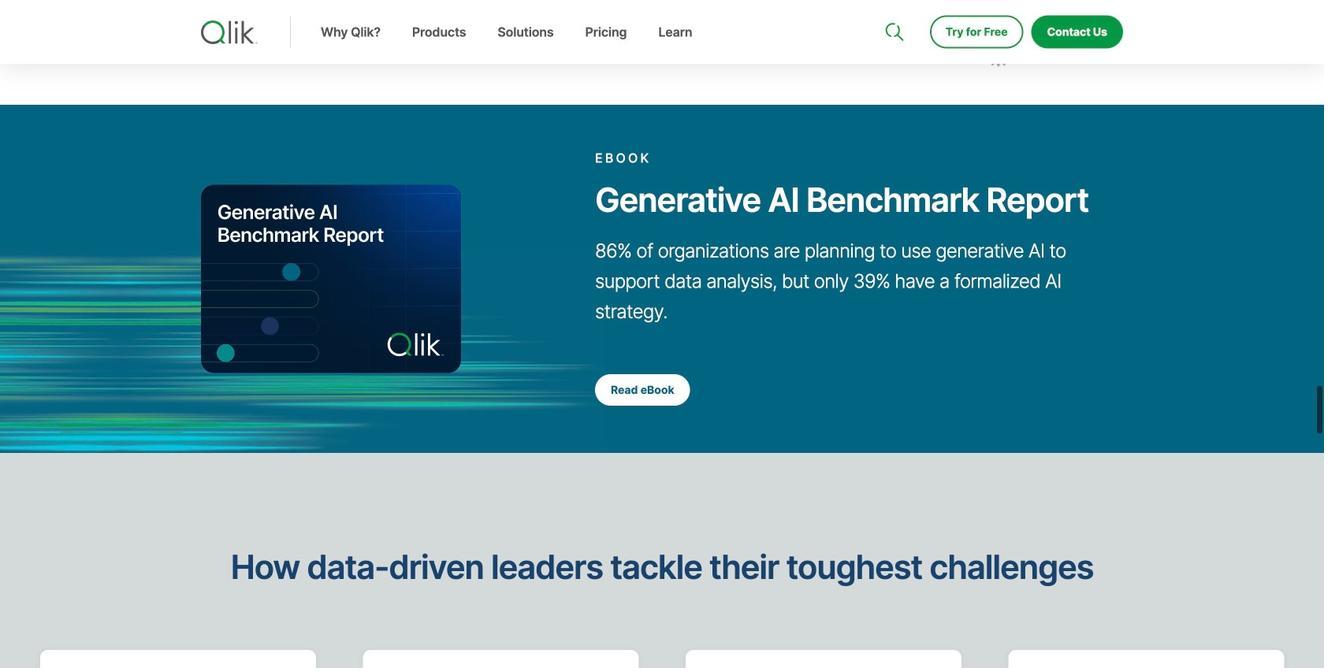 Task type: locate. For each thing, give the bounding box(es) containing it.
usaa logo image
[[451, 16, 495, 68]]

lenovo logo image
[[0, 16, 74, 68], [1242, 16, 1325, 68]]

samsung logo image
[[137, 16, 236, 68]]

deloitte logo image
[[299, 16, 388, 68]]

0 horizontal spatial lenovo logo image
[[0, 16, 74, 68]]

qlik image
[[201, 21, 258, 44]]

paypal logo image
[[1078, 16, 1179, 68]]

1 horizontal spatial lenovo logo image
[[1242, 16, 1325, 68]]

ford logo image
[[674, 16, 757, 68]]



Task type: vqa. For each thing, say whether or not it's contained in the screenshot.
"Qlik" within the Qlik partners with industry-leading technology companies offering innovative solutions that help our customers maximize the value of their data and analytics investments.
no



Task type: describe. For each thing, give the bounding box(es) containing it.
generative ai benchmark report background image image
[[0, 248, 606, 470]]

login image
[[1073, 0, 1086, 13]]

2 lenovo logo image from the left
[[1242, 16, 1325, 68]]

1 lenovo logo image from the left
[[0, 16, 74, 68]]

bp logo image
[[976, 16, 1015, 68]]

nhs logo image
[[558, 16, 611, 68]]

support image
[[887, 0, 900, 13]]

generative ai benchmark report image
[[201, 185, 461, 373]]

hsbc logo image
[[820, 16, 913, 68]]



